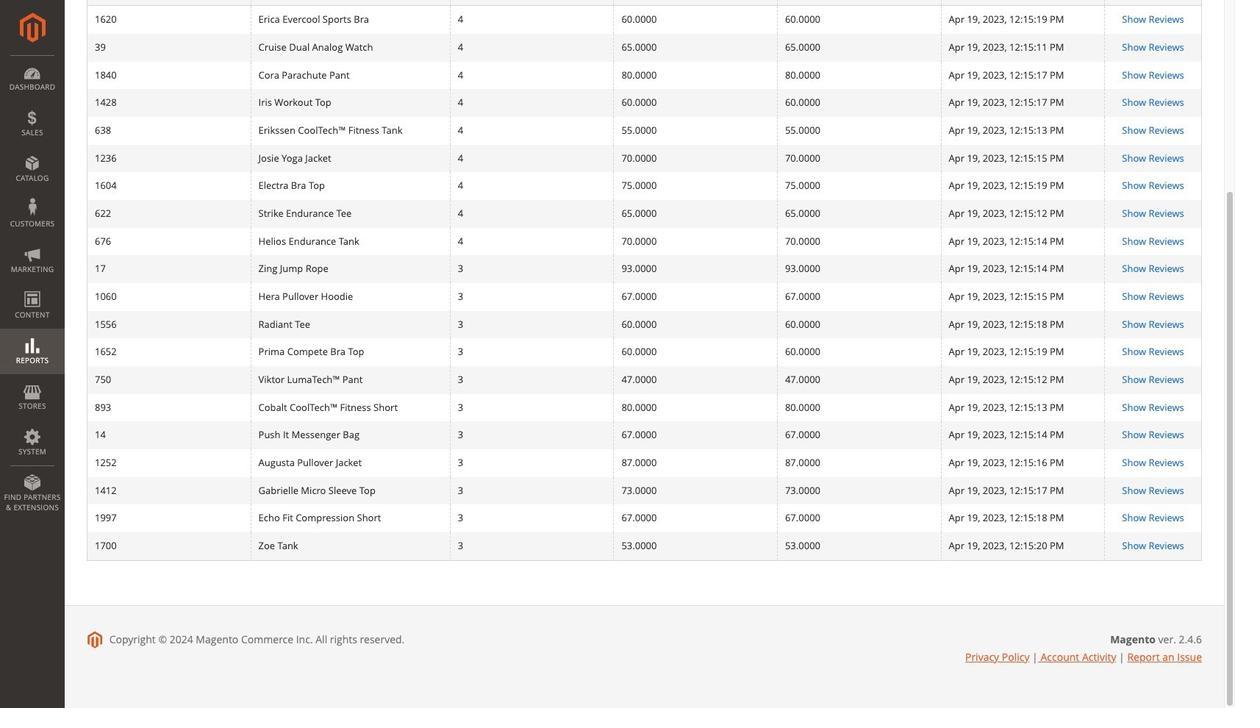Task type: vqa. For each thing, say whether or not it's contained in the screenshot.
TAB LIST
no



Task type: locate. For each thing, give the bounding box(es) containing it.
magento admin panel image
[[19, 12, 45, 43]]

menu bar
[[0, 55, 65, 520]]



